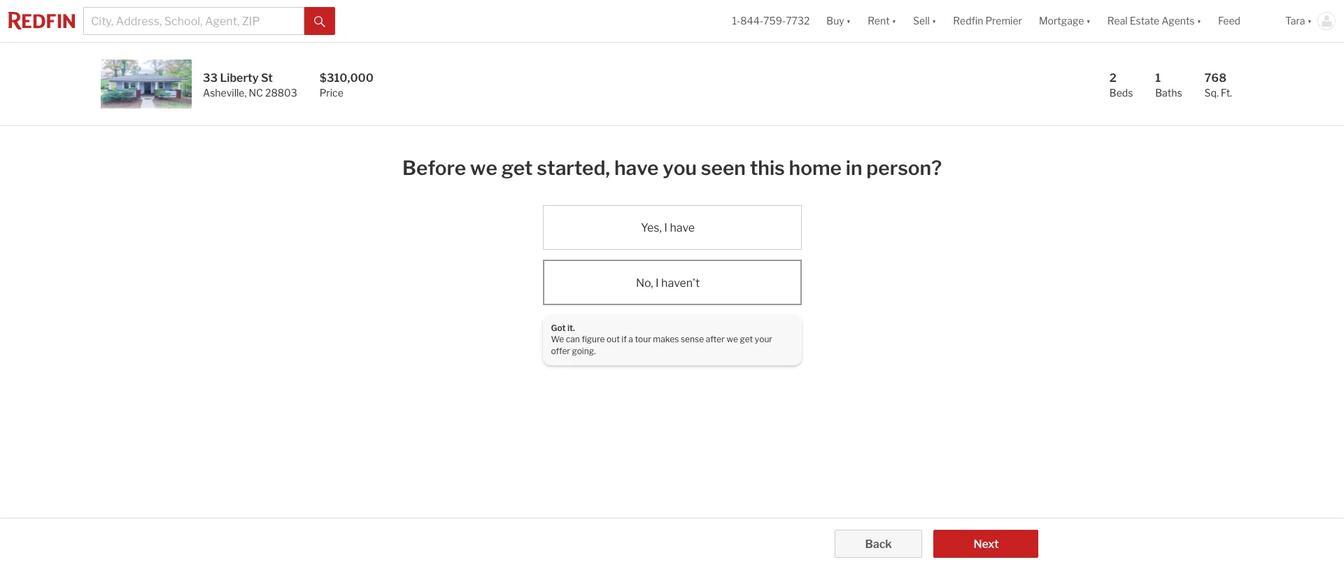 Task type: vqa. For each thing, say whether or not it's contained in the screenshot.
the Baltimore Real Estate link on the left bottom
no



Task type: locate. For each thing, give the bounding box(es) containing it.
0 vertical spatial have
[[614, 156, 659, 180]]

▾ right rent
[[892, 15, 897, 27]]

have right yes,
[[670, 221, 695, 235]]

▾ for rent ▾
[[892, 15, 897, 27]]

have left you
[[614, 156, 659, 180]]

estate
[[1130, 15, 1160, 27]]

get left "started,"
[[502, 156, 533, 180]]

3 ▾ from the left
[[932, 15, 937, 27]]

▾ right the tara
[[1308, 15, 1312, 27]]

it.
[[568, 322, 575, 333]]

seen
[[701, 156, 746, 180]]

get inside got it. we can figure out if a tour makes sense after we get your offer going.
[[740, 334, 753, 345]]

offer
[[551, 346, 570, 356]]

5 ▾ from the left
[[1197, 15, 1202, 27]]

agents
[[1162, 15, 1195, 27]]

▾ right sell
[[932, 15, 937, 27]]

0 horizontal spatial i
[[656, 276, 659, 289]]

2
[[1110, 71, 1117, 85]]

real estate agents ▾ button
[[1099, 0, 1210, 42]]

feed button
[[1210, 0, 1277, 42]]

i right yes,
[[664, 221, 668, 235]]

we
[[470, 156, 498, 180], [727, 334, 738, 345]]

this
[[750, 156, 785, 180]]

2 ▾ from the left
[[892, 15, 897, 27]]

we inside got it. we can figure out if a tour makes sense after we get your offer going.
[[727, 334, 738, 345]]

i right no,
[[656, 276, 659, 289]]

before we get started, have you seen this home in person?. required field. element
[[402, 148, 942, 183]]

1-
[[732, 15, 741, 27]]

no,
[[636, 276, 653, 289]]

1 horizontal spatial get
[[740, 334, 753, 345]]

tara
[[1286, 15, 1306, 27]]

2 beds
[[1110, 71, 1133, 99]]

buy ▾
[[827, 15, 851, 27]]

1
[[1156, 71, 1161, 85]]

in
[[846, 156, 863, 180]]

we right after
[[727, 334, 738, 345]]

1 vertical spatial get
[[740, 334, 753, 345]]

rent ▾
[[868, 15, 897, 27]]

759-
[[764, 15, 786, 27]]

st
[[261, 71, 273, 85]]

beds
[[1110, 87, 1133, 99]]

mortgage ▾ button
[[1039, 0, 1091, 42]]

going.
[[572, 346, 596, 356]]

i for have
[[664, 221, 668, 235]]

get
[[502, 156, 533, 180], [740, 334, 753, 345]]

sell ▾
[[913, 15, 937, 27]]

$310,000 price
[[320, 71, 374, 99]]

sell ▾ button
[[905, 0, 945, 42]]

price
[[320, 87, 344, 99]]

figure
[[582, 334, 605, 345]]

back button
[[835, 530, 923, 558]]

0 horizontal spatial we
[[470, 156, 498, 180]]

i for haven't
[[656, 276, 659, 289]]

you
[[663, 156, 697, 180]]

▾ right the agents
[[1197, 15, 1202, 27]]

submit search image
[[314, 16, 325, 27]]

i
[[664, 221, 668, 235], [656, 276, 659, 289]]

▾
[[847, 15, 851, 27], [892, 15, 897, 27], [932, 15, 937, 27], [1086, 15, 1091, 27], [1197, 15, 1202, 27], [1308, 15, 1312, 27]]

tara ▾
[[1286, 15, 1312, 27]]

1 horizontal spatial have
[[670, 221, 695, 235]]

0 vertical spatial i
[[664, 221, 668, 235]]

0 vertical spatial we
[[470, 156, 498, 180]]

sq.
[[1205, 87, 1219, 99]]

1 vertical spatial i
[[656, 276, 659, 289]]

1 ▾ from the left
[[847, 15, 851, 27]]

redfin
[[953, 15, 984, 27]]

▾ for mortgage ▾
[[1086, 15, 1091, 27]]

have
[[614, 156, 659, 180], [670, 221, 695, 235]]

▾ right buy
[[847, 15, 851, 27]]

0 horizontal spatial get
[[502, 156, 533, 180]]

▾ right mortgage
[[1086, 15, 1091, 27]]

get left your
[[740, 334, 753, 345]]

City, Address, School, Agent, ZIP search field
[[83, 7, 304, 35]]

1 horizontal spatial we
[[727, 334, 738, 345]]

can
[[566, 334, 580, 345]]

1 horizontal spatial i
[[664, 221, 668, 235]]

4 ▾ from the left
[[1086, 15, 1091, 27]]

makes
[[653, 334, 679, 345]]

1 vertical spatial we
[[727, 334, 738, 345]]

6 ▾ from the left
[[1308, 15, 1312, 27]]

real estate agents ▾ link
[[1108, 0, 1202, 42]]

after
[[706, 334, 725, 345]]

we right before at top
[[470, 156, 498, 180]]



Task type: describe. For each thing, give the bounding box(es) containing it.
buy
[[827, 15, 845, 27]]

sell ▾ button
[[913, 0, 937, 42]]

mortgage ▾ button
[[1031, 0, 1099, 42]]

redfin premier button
[[945, 0, 1031, 42]]

,
[[245, 87, 247, 99]]

1 baths
[[1156, 71, 1182, 99]]

real
[[1108, 15, 1128, 27]]

feed
[[1219, 15, 1241, 27]]

before
[[402, 156, 466, 180]]

0 horizontal spatial have
[[614, 156, 659, 180]]

no, i haven't
[[636, 276, 700, 289]]

premier
[[986, 15, 1022, 27]]

mortgage ▾
[[1039, 15, 1091, 27]]

back
[[865, 538, 892, 551]]

nc
[[249, 87, 263, 99]]

rent ▾ button
[[860, 0, 905, 42]]

buy ▾ button
[[818, 0, 860, 42]]

rent ▾ button
[[868, 0, 897, 42]]

person?
[[867, 156, 942, 180]]

768 sq. ft.
[[1205, 71, 1233, 99]]

tour
[[635, 334, 651, 345]]

got it. we can figure out if a tour makes sense after we get your offer going.
[[551, 322, 773, 356]]

your
[[755, 334, 773, 345]]

next
[[974, 538, 999, 551]]

haven't
[[661, 276, 700, 289]]

mortgage
[[1039, 15, 1084, 27]]

buy ▾ button
[[827, 0, 851, 42]]

768
[[1205, 71, 1227, 85]]

▾ for sell ▾
[[932, 15, 937, 27]]

redfin premier
[[953, 15, 1022, 27]]

if
[[622, 334, 627, 345]]

we
[[551, 334, 564, 345]]

▾ for buy ▾
[[847, 15, 851, 27]]

baths
[[1156, 87, 1182, 99]]

$310,000
[[320, 71, 374, 85]]

▾ for tara ▾
[[1308, 15, 1312, 27]]

got
[[551, 322, 566, 333]]

1 vertical spatial have
[[670, 221, 695, 235]]

sense
[[681, 334, 704, 345]]

sell
[[913, 15, 930, 27]]

started,
[[537, 156, 610, 180]]

yes, i have
[[641, 221, 695, 235]]

0 vertical spatial get
[[502, 156, 533, 180]]

yes,
[[641, 221, 662, 235]]

28803
[[265, 87, 297, 99]]

1-844-759-7732 link
[[732, 15, 810, 27]]

liberty
[[220, 71, 259, 85]]

1-844-759-7732
[[732, 15, 810, 27]]

next button
[[934, 530, 1039, 558]]

ft.
[[1221, 87, 1233, 99]]

out
[[607, 334, 620, 345]]

real estate agents ▾
[[1108, 15, 1202, 27]]

33 liberty st asheville , nc 28803
[[203, 71, 297, 99]]

a
[[629, 334, 633, 345]]

7732
[[786, 15, 810, 27]]

33
[[203, 71, 218, 85]]

home
[[789, 156, 842, 180]]

rent
[[868, 15, 890, 27]]

before we get started, have you seen this home in person?
[[402, 156, 942, 180]]

844-
[[741, 15, 764, 27]]

asheville
[[203, 87, 245, 99]]



